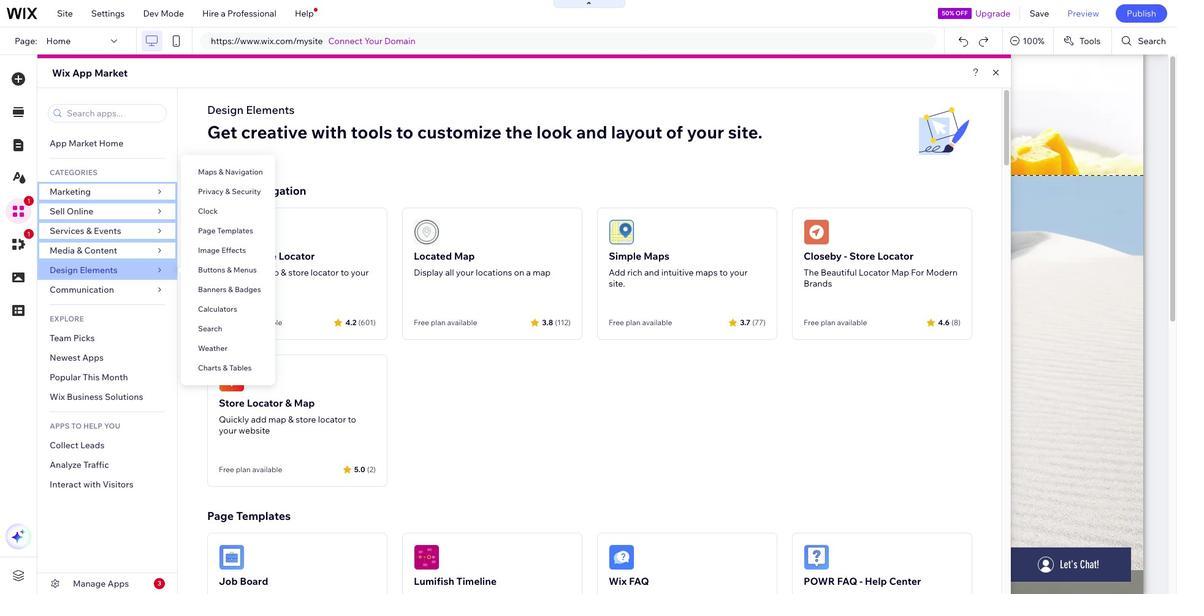 Task type: describe. For each thing, give the bounding box(es) containing it.
manage
[[73, 579, 106, 590]]

banners & badges
[[198, 285, 261, 294]]

job board
[[219, 576, 268, 588]]

plan for closeby
[[821, 318, 836, 328]]

look
[[537, 121, 573, 143]]

0 vertical spatial templates
[[217, 226, 253, 236]]

simple maps add rich and intuitive maps to your site.
[[609, 250, 748, 289]]

menus
[[234, 266, 257, 275]]

map inside "map & store locator easily add map & store locator to your wix site"
[[219, 250, 240, 262]]

4.6
[[939, 318, 950, 327]]

design for design elements get creative with tools to customize the look and layout of your site.
[[207, 103, 244, 117]]

located
[[414, 250, 452, 262]]

powr faq - help center
[[804, 576, 921, 588]]

visitors
[[103, 480, 134, 491]]

1 vertical spatial home
[[99, 138, 123, 149]]

search link
[[181, 320, 275, 339]]

0 horizontal spatial help
[[295, 8, 314, 19]]

1 vertical spatial page templates
[[207, 510, 291, 524]]

site. inside design elements get creative with tools to customize the look and layout of your site.
[[728, 121, 763, 143]]

charts
[[198, 364, 221, 373]]

3
[[158, 580, 161, 588]]

interact
[[50, 480, 81, 491]]

elements for design elements get creative with tools to customize the look and layout of your site.
[[246, 103, 295, 117]]

design elements get creative with tools to customize the look and layout of your site.
[[207, 103, 763, 143]]

dev
[[143, 8, 159, 19]]

4.2
[[346, 318, 357, 327]]

preview
[[1068, 8, 1100, 19]]

available for -
[[837, 318, 867, 328]]

hire
[[202, 8, 219, 19]]

wix faq
[[609, 576, 649, 588]]

your
[[365, 36, 383, 47]]

apps for newest apps
[[82, 353, 104, 364]]

store for -
[[850, 250, 876, 262]]

domain
[[385, 36, 416, 47]]

map for map
[[269, 415, 286, 426]]

interact with visitors
[[50, 480, 134, 491]]

free for simple maps
[[609, 318, 624, 328]]

banners
[[198, 285, 227, 294]]

to inside "map & store locator easily add map & store locator to your wix site"
[[341, 267, 349, 278]]

site
[[236, 278, 250, 289]]

0 horizontal spatial with
[[83, 480, 101, 491]]

1 vertical spatial market
[[69, 138, 97, 149]]

communication link
[[37, 280, 177, 300]]

maps
[[696, 267, 718, 278]]

(2)
[[367, 465, 376, 474]]

1 vertical spatial help
[[865, 576, 887, 588]]

site
[[57, 8, 73, 19]]

5.0 (2)
[[354, 465, 376, 474]]

lumifish timeline
[[414, 576, 497, 588]]

and inside design elements get creative with tools to customize the look and layout of your site.
[[577, 121, 608, 143]]

map inside "store locator & map quickly add map & store locator to your website"
[[294, 397, 315, 410]]

store locator & map quickly add map & store locator to your website
[[219, 397, 356, 437]]

1 vertical spatial page
[[207, 510, 234, 524]]

5.0
[[354, 465, 365, 474]]

sell online link
[[37, 202, 177, 221]]

center
[[890, 576, 921, 588]]

wix for wix business solutions
[[50, 392, 65, 403]]

100%
[[1023, 36, 1045, 47]]

(601)
[[358, 318, 376, 327]]

wix inside "map & store locator easily add map & store locator to your wix site"
[[219, 278, 234, 289]]

team picks
[[50, 333, 95, 344]]

your inside located map display all your locations on a map
[[456, 267, 474, 278]]

design elements link
[[37, 261, 177, 280]]

store for store locator & map
[[296, 415, 316, 426]]

communication
[[50, 285, 116, 296]]

your inside design elements get creative with tools to customize the look and layout of your site.
[[687, 121, 724, 143]]

manage apps
[[73, 579, 129, 590]]

design for design elements
[[50, 265, 78, 276]]

leads
[[80, 440, 105, 451]]

available for locator
[[252, 466, 282, 475]]

weather link
[[181, 339, 275, 359]]

2 1 button from the top
[[6, 229, 34, 258]]

sell online
[[50, 206, 93, 217]]

3.8
[[542, 318, 553, 327]]

map & store locator easily add map & store locator to your wix site
[[219, 250, 369, 289]]

a inside located map display all your locations on a map
[[526, 267, 531, 278]]

free plan available for &
[[219, 318, 282, 328]]

on
[[514, 267, 525, 278]]

to inside design elements get creative with tools to customize the look and layout of your site.
[[396, 121, 414, 143]]

available for maps
[[642, 318, 672, 328]]

upgrade
[[976, 8, 1011, 19]]

weather
[[198, 344, 228, 353]]

store inside "store locator & map quickly add map & store locator to your website"
[[219, 397, 245, 410]]

customize
[[417, 121, 502, 143]]

tables
[[229, 364, 252, 373]]

plan for simple
[[626, 318, 641, 328]]

beautiful
[[821, 267, 857, 278]]

0 vertical spatial home
[[46, 36, 71, 47]]

publish button
[[1116, 4, 1168, 23]]

the
[[804, 267, 819, 278]]

1 for second 1 button from the bottom
[[27, 197, 31, 205]]

intuitive
[[662, 267, 694, 278]]

free plan available for maps
[[609, 318, 672, 328]]

design elements
[[50, 265, 118, 276]]

picks
[[73, 333, 95, 344]]

to inside "store locator & map quickly add map & store locator to your website"
[[348, 415, 356, 426]]

4.2 (601)
[[346, 318, 376, 327]]

timeline
[[457, 576, 497, 588]]

1 vertical spatial maps
[[207, 184, 236, 198]]

creative
[[241, 121, 308, 143]]

services
[[50, 226, 84, 237]]

board
[[240, 576, 268, 588]]

maps & navigation link
[[181, 163, 275, 182]]

add for &
[[244, 267, 259, 278]]

team picks link
[[37, 329, 177, 348]]

locations
[[476, 267, 512, 278]]

modern
[[927, 267, 958, 278]]

- inside closeby - store locator the beautiful locator map for modern brands
[[844, 250, 848, 262]]

clock link
[[181, 202, 275, 221]]

media & content
[[50, 245, 117, 256]]

collect
[[50, 440, 78, 451]]

month
[[102, 372, 128, 383]]

media
[[50, 245, 75, 256]]

media & content link
[[37, 241, 177, 261]]

search button
[[1113, 28, 1178, 55]]

settings
[[91, 8, 125, 19]]

tools
[[351, 121, 392, 143]]

calculators
[[198, 305, 237, 314]]

popular
[[50, 372, 81, 383]]

your inside simple maps add rich and intuitive maps to your site.
[[730, 267, 748, 278]]

plan for located
[[431, 318, 446, 328]]

website
[[239, 426, 270, 437]]

search inside search button
[[1139, 36, 1167, 47]]

available for &
[[252, 318, 282, 328]]

badges
[[235, 285, 261, 294]]

3.7
[[740, 318, 751, 327]]

collect leads link
[[37, 436, 177, 456]]

free plan available for -
[[804, 318, 867, 328]]

tools button
[[1054, 28, 1112, 55]]

free for located map
[[414, 318, 429, 328]]

locator inside "store locator & map quickly add map & store locator to your website"
[[247, 397, 283, 410]]



Task type: locate. For each thing, give the bounding box(es) containing it.
0 vertical spatial store
[[288, 267, 309, 278]]

lumifish timeline logo image
[[414, 545, 440, 571]]

free down add
[[609, 318, 624, 328]]

app market home link
[[37, 134, 177, 153]]

your right maps
[[730, 267, 748, 278]]

buttons & menus link
[[181, 261, 275, 280]]

store for map & store locator
[[288, 267, 309, 278]]

and right rich
[[645, 267, 660, 278]]

templates
[[217, 226, 253, 236], [236, 510, 291, 524]]

plan down display
[[431, 318, 446, 328]]

add right the 'quickly'
[[251, 415, 267, 426]]

Search apps... field
[[63, 105, 163, 122]]

wix down wix faq logo on the right of the page
[[609, 576, 627, 588]]

1 vertical spatial and
[[645, 267, 660, 278]]

store up the 'quickly'
[[219, 397, 245, 410]]

free for store locator & map
[[219, 466, 234, 475]]

1 for 2nd 1 button from the top
[[27, 231, 31, 238]]

store right menus
[[288, 267, 309, 278]]

privacy & security link
[[181, 182, 275, 202]]

and right the look
[[577, 121, 608, 143]]

elements down content
[[80, 265, 118, 276]]

1 button left media
[[6, 229, 34, 258]]

0 vertical spatial site.
[[728, 121, 763, 143]]

solutions
[[105, 392, 143, 403]]

available down website
[[252, 466, 282, 475]]

your right all
[[456, 267, 474, 278]]

wix for wix app market
[[52, 67, 70, 79]]

market up the categories
[[69, 138, 97, 149]]

page up job board logo
[[207, 510, 234, 524]]

wix faq logo image
[[609, 545, 635, 571]]

1 vertical spatial 1
[[27, 231, 31, 238]]

preview button
[[1059, 0, 1109, 27]]

of
[[666, 121, 683, 143]]

free for map & store locator
[[219, 318, 234, 328]]

simple maps logo image
[[609, 220, 635, 245]]

to up 4.2
[[341, 267, 349, 278]]

0 vertical spatial maps
[[198, 167, 217, 177]]

1 vertical spatial navigation
[[249, 184, 306, 198]]

wix down popular
[[50, 392, 65, 403]]

plan down brands
[[821, 318, 836, 328]]

available down intuitive
[[642, 318, 672, 328]]

store
[[288, 267, 309, 278], [296, 415, 316, 426]]

traffic
[[83, 460, 109, 471]]

50%
[[942, 9, 955, 17]]

1 horizontal spatial apps
[[108, 579, 129, 590]]

0 vertical spatial page
[[198, 226, 216, 236]]

page down clock
[[198, 226, 216, 236]]

free plan available for locator
[[219, 466, 282, 475]]

page
[[198, 226, 216, 236], [207, 510, 234, 524]]

home down search apps... field
[[99, 138, 123, 149]]

1 vertical spatial with
[[83, 480, 101, 491]]

site. inside simple maps add rich and intuitive maps to your site.
[[609, 278, 625, 289]]

0 vertical spatial maps & navigation
[[198, 167, 263, 177]]

1 vertical spatial search
[[198, 324, 222, 334]]

1 vertical spatial templates
[[236, 510, 291, 524]]

elements
[[246, 103, 295, 117], [80, 265, 118, 276]]

templates up effects
[[217, 226, 253, 236]]

1 left marketing
[[27, 197, 31, 205]]

apps to help you
[[50, 422, 120, 431]]

navigation up security
[[225, 167, 263, 177]]

help up https://www.wix.com/mysite connect your domain
[[295, 8, 314, 19]]

job board logo image
[[219, 545, 245, 571]]

map
[[219, 250, 240, 262], [454, 250, 475, 262], [892, 267, 910, 278], [294, 397, 315, 410]]

1 horizontal spatial elements
[[246, 103, 295, 117]]

available down badges
[[252, 318, 282, 328]]

collect leads
[[50, 440, 105, 451]]

team
[[50, 333, 72, 344]]

1 vertical spatial design
[[50, 265, 78, 276]]

buttons & menus
[[198, 266, 257, 275]]

100% button
[[1004, 28, 1054, 55]]

your up 4.2 (601)
[[351, 267, 369, 278]]

store for &
[[251, 250, 277, 262]]

add up badges
[[244, 267, 259, 278]]

map right on
[[533, 267, 551, 278]]

locator inside "store locator & map quickly add map & store locator to your website"
[[318, 415, 346, 426]]

maps & navigation up privacy & security
[[198, 167, 263, 177]]

0 vertical spatial page templates
[[198, 226, 255, 236]]

0 vertical spatial app
[[72, 67, 92, 79]]

1 vertical spatial locator
[[318, 415, 346, 426]]

1 vertical spatial add
[[251, 415, 267, 426]]

maps & navigation down maps & navigation "link"
[[207, 184, 306, 198]]

maps & navigation inside "link"
[[198, 167, 263, 177]]

your left website
[[219, 426, 237, 437]]

1 vertical spatial app
[[50, 138, 67, 149]]

dev mode
[[143, 8, 184, 19]]

map inside located map display all your locations on a map
[[454, 250, 475, 262]]

wix down buttons & menus
[[219, 278, 234, 289]]

page templates link
[[181, 221, 275, 241]]

to inside simple maps add rich and intuitive maps to your site.
[[720, 267, 728, 278]]

1 horizontal spatial with
[[311, 121, 347, 143]]

plan down calculators
[[236, 318, 251, 328]]

brands
[[804, 278, 832, 289]]

for
[[911, 267, 925, 278]]

0 horizontal spatial app
[[50, 138, 67, 149]]

get
[[207, 121, 237, 143]]

1 vertical spatial a
[[526, 267, 531, 278]]

wix app market
[[52, 67, 128, 79]]

maps inside simple maps add rich and intuitive maps to your site.
[[644, 250, 670, 262]]

search
[[1139, 36, 1167, 47], [198, 324, 222, 334]]

with down traffic
[[83, 480, 101, 491]]

0 horizontal spatial store
[[219, 397, 245, 410]]

1 vertical spatial apps
[[108, 579, 129, 590]]

0 vertical spatial a
[[221, 8, 226, 19]]

privacy & security
[[198, 187, 261, 196]]

1 1 from the top
[[27, 197, 31, 205]]

events
[[94, 226, 121, 237]]

0 vertical spatial search
[[1139, 36, 1167, 47]]

privacy
[[198, 187, 224, 196]]

buttons
[[198, 266, 225, 275]]

add inside "map & store locator easily add map & store locator to your wix site"
[[244, 267, 259, 278]]

save
[[1030, 8, 1050, 19]]

0 vertical spatial with
[[311, 121, 347, 143]]

2 faq from the left
[[837, 576, 858, 588]]

3.8 (112)
[[542, 318, 571, 327]]

wix for wix faq
[[609, 576, 627, 588]]

4.6 (8)
[[939, 318, 961, 327]]

map inside "map & store locator easily add map & store locator to your wix site"
[[261, 267, 279, 278]]

plan for map
[[236, 318, 251, 328]]

plan for store
[[236, 466, 251, 475]]

free for closeby - store locator
[[804, 318, 819, 328]]

store inside "store locator & map quickly add map & store locator to your website"
[[296, 415, 316, 426]]

elements up the creative
[[246, 103, 295, 117]]

templates up job board logo
[[236, 510, 291, 524]]

0 vertical spatial 1 button
[[6, 196, 34, 224]]

store inside closeby - store locator the beautiful locator map for modern brands
[[850, 250, 876, 262]]

design down media
[[50, 265, 78, 276]]

faq for powr
[[837, 576, 858, 588]]

maps up privacy
[[198, 167, 217, 177]]

& inside "link"
[[219, 167, 224, 177]]

0 horizontal spatial design
[[50, 265, 78, 276]]

wix
[[52, 67, 70, 79], [219, 278, 234, 289], [50, 392, 65, 403], [609, 576, 627, 588]]

business
[[67, 392, 103, 403]]

add
[[244, 267, 259, 278], [251, 415, 267, 426]]

(77)
[[753, 318, 766, 327]]

0 horizontal spatial -
[[844, 250, 848, 262]]

effects
[[222, 246, 246, 255]]

analyze traffic link
[[37, 456, 177, 475]]

plan down rich
[[626, 318, 641, 328]]

off
[[956, 9, 968, 17]]

0 vertical spatial elements
[[246, 103, 295, 117]]

faq for wix
[[629, 576, 649, 588]]

0 horizontal spatial home
[[46, 36, 71, 47]]

available down all
[[447, 318, 477, 328]]

located map display all your locations on a map
[[414, 250, 551, 278]]

a right "hire"
[[221, 8, 226, 19]]

design up the get
[[207, 103, 244, 117]]

add for locator
[[251, 415, 267, 426]]

map right the 'quickly'
[[269, 415, 286, 426]]

free down display
[[414, 318, 429, 328]]

locator inside "map & store locator easily add map & store locator to your wix site"
[[279, 250, 315, 262]]

all
[[445, 267, 454, 278]]

free plan available for map
[[414, 318, 477, 328]]

store right website
[[296, 415, 316, 426]]

image effects link
[[181, 241, 275, 261]]

free plan available down rich
[[609, 318, 672, 328]]

map inside closeby - store locator the beautiful locator map for modern brands
[[892, 267, 910, 278]]

1 horizontal spatial store
[[251, 250, 277, 262]]

add
[[609, 267, 626, 278]]

2 horizontal spatial store
[[850, 250, 876, 262]]

search up weather at the bottom left of the page
[[198, 324, 222, 334]]

with inside design elements get creative with tools to customize the look and layout of your site.
[[311, 121, 347, 143]]

1 vertical spatial -
[[860, 576, 863, 588]]

2 vertical spatial maps
[[644, 250, 670, 262]]

page templates up job board logo
[[207, 510, 291, 524]]

free down the 'quickly'
[[219, 466, 234, 475]]

page templates
[[198, 226, 255, 236], [207, 510, 291, 524]]

1 1 button from the top
[[6, 196, 34, 224]]

a right on
[[526, 267, 531, 278]]

locator
[[311, 267, 339, 278], [318, 415, 346, 426]]

maps down maps & navigation "link"
[[207, 184, 236, 198]]

your inside "store locator & map quickly add map & store locator to your website"
[[219, 426, 237, 437]]

2 1 from the top
[[27, 231, 31, 238]]

app market home
[[50, 138, 123, 149]]

map for locator
[[261, 267, 279, 278]]

0 vertical spatial market
[[94, 67, 128, 79]]

free plan available down website
[[219, 466, 282, 475]]

1 vertical spatial store
[[296, 415, 316, 426]]

-
[[844, 250, 848, 262], [860, 576, 863, 588]]

popular this month
[[50, 372, 128, 383]]

1 horizontal spatial -
[[860, 576, 863, 588]]

store up menus
[[251, 250, 277, 262]]

closeby
[[804, 250, 842, 262]]

wix down the site on the left
[[52, 67, 70, 79]]

map inside located map display all your locations on a map
[[533, 267, 551, 278]]

- right powr
[[860, 576, 863, 588]]

- up beautiful
[[844, 250, 848, 262]]

market up search apps... field
[[94, 67, 128, 79]]

page templates down clock link
[[198, 226, 255, 236]]

design inside design elements link
[[50, 265, 78, 276]]

map & store locator logo image
[[219, 220, 245, 245]]

home down the site on the left
[[46, 36, 71, 47]]

1 vertical spatial elements
[[80, 265, 118, 276]]

services & events
[[50, 226, 121, 237]]

available for map
[[447, 318, 477, 328]]

1 vertical spatial site.
[[609, 278, 625, 289]]

quickly
[[219, 415, 249, 426]]

image
[[198, 246, 220, 255]]

1 horizontal spatial a
[[526, 267, 531, 278]]

(8)
[[952, 318, 961, 327]]

1 horizontal spatial design
[[207, 103, 244, 117]]

store inside "map & store locator easily add map & store locator to your wix site"
[[251, 250, 277, 262]]

to
[[71, 422, 82, 431]]

search inside search link
[[198, 324, 222, 334]]

free down brands
[[804, 318, 819, 328]]

0 horizontal spatial site.
[[609, 278, 625, 289]]

apps
[[50, 422, 70, 431]]

apps up the this
[[82, 353, 104, 364]]

available down beautiful
[[837, 318, 867, 328]]

locator for map & store locator
[[311, 267, 339, 278]]

plan down website
[[236, 466, 251, 475]]

closeby - store locator logo image
[[804, 220, 830, 245]]

0 vertical spatial -
[[844, 250, 848, 262]]

help left center
[[865, 576, 887, 588]]

powr faq - help center logo image
[[804, 545, 830, 571]]

free plan available down badges
[[219, 318, 282, 328]]

0 vertical spatial navigation
[[225, 167, 263, 177]]

design inside design elements get creative with tools to customize the look and layout of your site.
[[207, 103, 244, 117]]

store locator & map logo image
[[219, 367, 245, 393]]

navigation down maps & navigation "link"
[[249, 184, 306, 198]]

https://www.wix.com/mysite connect your domain
[[211, 36, 416, 47]]

navigation inside "link"
[[225, 167, 263, 177]]

0 horizontal spatial search
[[198, 324, 222, 334]]

app up search apps... field
[[72, 67, 92, 79]]

security
[[232, 187, 261, 196]]

analyze traffic
[[50, 460, 109, 471]]

newest
[[50, 353, 80, 364]]

your right of
[[687, 121, 724, 143]]

maps up intuitive
[[644, 250, 670, 262]]

publish
[[1127, 8, 1157, 19]]

apps
[[82, 353, 104, 364], [108, 579, 129, 590]]

located map logo image
[[414, 220, 440, 245]]

and inside simple maps add rich and intuitive maps to your site.
[[645, 267, 660, 278]]

1 horizontal spatial faq
[[837, 576, 858, 588]]

0 vertical spatial 1
[[27, 197, 31, 205]]

free plan available down brands
[[804, 318, 867, 328]]

add inside "store locator & map quickly add map & store locator to your website"
[[251, 415, 267, 426]]

locator for store locator & map
[[318, 415, 346, 426]]

map right menus
[[261, 267, 279, 278]]

easily
[[219, 267, 242, 278]]

1 faq from the left
[[629, 576, 649, 588]]

store inside "map & store locator easily add map & store locator to your wix site"
[[288, 267, 309, 278]]

https://www.wix.com/mysite
[[211, 36, 323, 47]]

to up 5.0
[[348, 415, 356, 426]]

the
[[506, 121, 533, 143]]

1 horizontal spatial app
[[72, 67, 92, 79]]

1 vertical spatial maps & navigation
[[207, 184, 306, 198]]

0 horizontal spatial elements
[[80, 265, 118, 276]]

0 horizontal spatial faq
[[629, 576, 649, 588]]

0 horizontal spatial a
[[221, 8, 226, 19]]

0 vertical spatial locator
[[311, 267, 339, 278]]

apps for manage apps
[[108, 579, 129, 590]]

to right maps
[[720, 267, 728, 278]]

online
[[67, 206, 93, 217]]

1 vertical spatial 1 button
[[6, 229, 34, 258]]

1 horizontal spatial help
[[865, 576, 887, 588]]

interact with visitors link
[[37, 475, 177, 495]]

app up the categories
[[50, 138, 67, 149]]

0 vertical spatial and
[[577, 121, 608, 143]]

store up beautiful
[[850, 250, 876, 262]]

save button
[[1021, 0, 1059, 27]]

maps inside "link"
[[198, 167, 217, 177]]

1 horizontal spatial and
[[645, 267, 660, 278]]

0 vertical spatial apps
[[82, 353, 104, 364]]

marketing link
[[37, 182, 177, 202]]

wix business solutions
[[50, 392, 143, 403]]

0 horizontal spatial and
[[577, 121, 608, 143]]

layout
[[611, 121, 663, 143]]

map inside "store locator & map quickly add map & store locator to your website"
[[269, 415, 286, 426]]

sell
[[50, 206, 65, 217]]

1 left services
[[27, 231, 31, 238]]

free plan available down all
[[414, 318, 477, 328]]

elements for design elements
[[80, 265, 118, 276]]

help
[[83, 422, 102, 431]]

with left "tools"
[[311, 121, 347, 143]]

search down publish
[[1139, 36, 1167, 47]]

calculators link
[[181, 300, 275, 320]]

1 horizontal spatial home
[[99, 138, 123, 149]]

maps & navigation
[[198, 167, 263, 177], [207, 184, 306, 198]]

to right "tools"
[[396, 121, 414, 143]]

0 horizontal spatial apps
[[82, 353, 104, 364]]

apps right manage
[[108, 579, 129, 590]]

plan
[[236, 318, 251, 328], [431, 318, 446, 328], [626, 318, 641, 328], [821, 318, 836, 328], [236, 466, 251, 475]]

1 horizontal spatial search
[[1139, 36, 1167, 47]]

your inside "map & store locator easily add map & store locator to your wix site"
[[351, 267, 369, 278]]

1 horizontal spatial site.
[[728, 121, 763, 143]]

0 vertical spatial add
[[244, 267, 259, 278]]

faq right powr
[[837, 576, 858, 588]]

1 button left sell
[[6, 196, 34, 224]]

faq down wix faq logo on the right of the page
[[629, 576, 649, 588]]

free down calculators
[[219, 318, 234, 328]]

wix business solutions link
[[37, 388, 177, 407]]

elements inside design elements get creative with tools to customize the look and layout of your site.
[[246, 103, 295, 117]]

locator inside "map & store locator easily add map & store locator to your wix site"
[[311, 267, 339, 278]]

0 vertical spatial design
[[207, 103, 244, 117]]

0 vertical spatial help
[[295, 8, 314, 19]]



Task type: vqa. For each thing, say whether or not it's contained in the screenshot.


